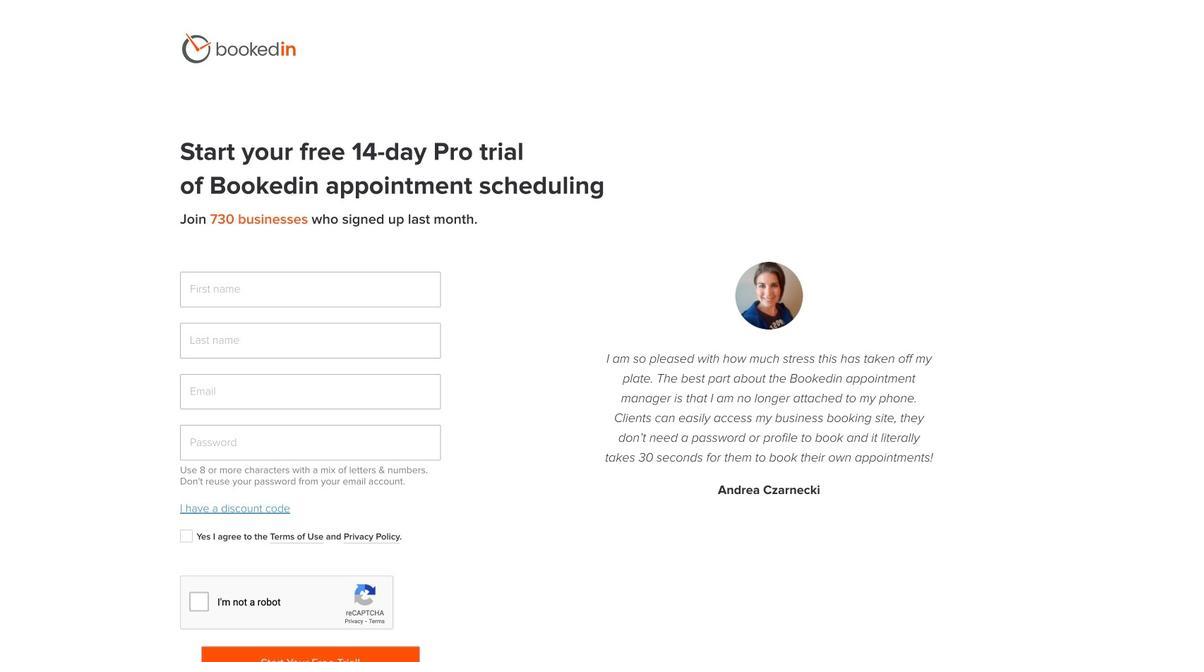 Task type: vqa. For each thing, say whether or not it's contained in the screenshot.
Type password again password field
no



Task type: describe. For each thing, give the bounding box(es) containing it.
andrea czarnecki bookedin review image
[[735, 262, 803, 330]]

Email email field
[[180, 374, 441, 410]]

Password password field
[[180, 425, 441, 461]]



Task type: locate. For each thing, give the bounding box(es) containing it.
bookedin appointment scheduling image
[[180, 33, 298, 64]]

First name text field
[[180, 272, 441, 307]]

None submit
[[201, 646, 420, 662]]

Last name text field
[[180, 323, 441, 359]]



